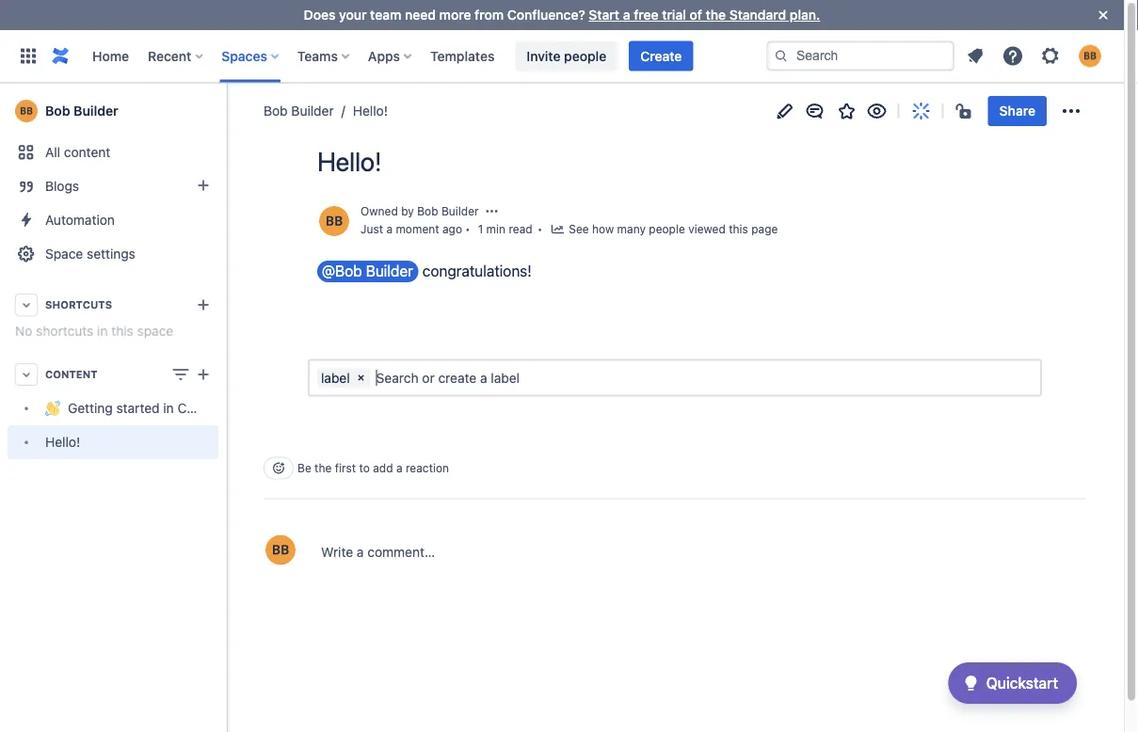 Task type: describe. For each thing, give the bounding box(es) containing it.
recent button
[[142, 41, 210, 71]]

write a comment… button
[[312, 534, 1087, 571]]

all content link
[[8, 136, 219, 170]]

0 vertical spatial hello!
[[353, 103, 388, 119]]

apps button
[[363, 41, 419, 71]]

collapse sidebar image
[[205, 92, 247, 130]]

1 vertical spatial bob builder image
[[266, 535, 296, 566]]

0 vertical spatial hello! link
[[334, 102, 388, 121]]

builder inside space element
[[74, 103, 119, 119]]

start a free trial of the standard plan. link
[[589, 7, 821, 23]]

content button
[[8, 358, 219, 392]]

blogs link
[[8, 170, 219, 203]]

of
[[690, 7, 703, 23]]

space settings link
[[8, 237, 219, 271]]

1 vertical spatial the
[[315, 462, 332, 475]]

invite people button
[[516, 41, 618, 71]]

builder up the ago
[[442, 205, 479, 218]]

create a blog image
[[192, 174, 215, 197]]

in for shortcuts
[[97, 324, 108, 339]]

notification icon image
[[965, 45, 987, 67]]

spaces
[[222, 48, 267, 64]]

templates link
[[425, 41, 501, 71]]

a inside button
[[357, 544, 364, 560]]

see
[[569, 223, 589, 236]]

manage page ownership image
[[485, 204, 500, 219]]

need
[[405, 7, 436, 23]]

close image
[[1093, 4, 1115, 26]]

getting started in confluence
[[68, 401, 247, 416]]

standard
[[730, 7, 787, 23]]

2 horizontal spatial bob builder link
[[417, 205, 479, 218]]

content
[[64, 145, 111, 160]]

quick summary image
[[911, 100, 933, 122]]

free
[[634, 7, 659, 23]]

no shortcuts in this space
[[15, 324, 174, 339]]

shortcuts
[[45, 299, 112, 311]]

1
[[478, 223, 483, 236]]

templates
[[431, 48, 495, 64]]

hello! inside space element
[[45, 435, 80, 450]]

no
[[15, 324, 32, 339]]

2 bob builder from the left
[[264, 103, 334, 119]]

people inside button
[[649, 223, 686, 236]]

bob builder link for the more actions image on the top right
[[264, 102, 334, 121]]

@bob
[[322, 262, 362, 280]]

change view image
[[170, 364, 192, 386]]

share
[[1000, 103, 1036, 119]]

a right the add
[[397, 462, 403, 475]]

blogs
[[45, 178, 79, 194]]

label link
[[317, 369, 352, 388]]

owned
[[361, 205, 398, 218]]

moment
[[396, 223, 440, 236]]

settings
[[87, 246, 135, 262]]

create
[[641, 48, 682, 64]]

getting started in confluence link
[[8, 392, 247, 426]]

home link
[[87, 41, 135, 71]]

just
[[361, 223, 383, 236]]

just a moment ago
[[361, 223, 463, 236]]

getting
[[68, 401, 113, 416]]

1 vertical spatial hello!
[[317, 146, 382, 177]]

spaces button
[[216, 41, 286, 71]]

shortcuts button
[[8, 288, 219, 322]]

star image
[[836, 100, 859, 122]]

apps
[[368, 48, 400, 64]]

bob builder link for collapse sidebar icon
[[8, 92, 219, 130]]

be the first to add a reaction
[[298, 462, 449, 475]]

more actions image
[[1061, 100, 1083, 122]]

quickstart button
[[949, 663, 1078, 705]]

1 horizontal spatial bob
[[264, 103, 288, 119]]

comment…
[[368, 544, 435, 560]]

add shortcut image
[[192, 294, 215, 316]]

global element
[[11, 30, 767, 82]]

1 horizontal spatial the
[[706, 7, 726, 23]]

a left free
[[623, 7, 631, 23]]

all content
[[45, 145, 111, 160]]

to
[[359, 462, 370, 475]]

bob inside space element
[[45, 103, 70, 119]]

@bob builder button
[[317, 261, 419, 283]]

how
[[593, 223, 614, 236]]

see how many people viewed this page button
[[550, 221, 778, 240]]

create a page image
[[192, 364, 215, 386]]



Task type: vqa. For each thing, say whether or not it's contained in the screenshot.
bottommost the Visual design
no



Task type: locate. For each thing, give the bounding box(es) containing it.
1 horizontal spatial this
[[729, 223, 749, 236]]

builder down teams
[[291, 103, 334, 119]]

0 vertical spatial bob builder image
[[319, 206, 349, 236]]

no restrictions image
[[955, 100, 977, 122]]

bob builder link up all content link
[[8, 92, 219, 130]]

hello! link down apps
[[334, 102, 388, 121]]

reaction
[[406, 462, 449, 475]]

appswitcher icon image
[[17, 45, 40, 67]]

confluence
[[178, 401, 247, 416]]

bob builder link down teams
[[264, 102, 334, 121]]

hello! down getting
[[45, 435, 80, 450]]

write a comment…
[[321, 544, 435, 560]]

plan.
[[790, 7, 821, 23]]

your profile and preferences image
[[1079, 45, 1102, 67]]

be
[[298, 462, 312, 475]]

0 vertical spatial in
[[97, 324, 108, 339]]

1 bob builder from the left
[[45, 103, 119, 119]]

home
[[92, 48, 129, 64]]

1 horizontal spatial people
[[649, 223, 686, 236]]

teams
[[298, 48, 338, 64]]

see how many people viewed this page
[[569, 223, 778, 236]]

0 horizontal spatial bob builder
[[45, 103, 119, 119]]

this inside space element
[[111, 324, 134, 339]]

many
[[618, 223, 646, 236]]

started
[[116, 401, 160, 416]]

bob
[[45, 103, 70, 119], [264, 103, 288, 119], [417, 205, 439, 218]]

bob builder link
[[8, 92, 219, 130], [264, 102, 334, 121], [417, 205, 479, 218]]

congratulations!
[[423, 262, 532, 280]]

0 horizontal spatial bob builder link
[[8, 92, 219, 130]]

0 horizontal spatial the
[[315, 462, 332, 475]]

the right be at bottom
[[315, 462, 332, 475]]

bob right collapse sidebar icon
[[264, 103, 288, 119]]

space
[[137, 324, 174, 339]]

automation link
[[8, 203, 219, 237]]

bob builder
[[45, 103, 119, 119], [264, 103, 334, 119]]

banner
[[0, 30, 1125, 83]]

space settings
[[45, 246, 135, 262]]

min
[[487, 223, 506, 236]]

shortcuts
[[36, 324, 94, 339]]

settings icon image
[[1040, 45, 1063, 67]]

bob builder down teams
[[264, 103, 334, 119]]

Search field
[[767, 41, 955, 71]]

from
[[475, 7, 504, 23]]

more
[[440, 7, 471, 23]]

bob builder link up the ago
[[417, 205, 479, 218]]

confluence image
[[49, 45, 72, 67], [49, 45, 72, 67]]

all
[[45, 145, 60, 160]]

Add label text field
[[376, 369, 523, 388]]

write
[[321, 544, 353, 560]]

1 vertical spatial people
[[649, 223, 686, 236]]

start
[[589, 7, 620, 23]]

in right started
[[163, 401, 174, 416]]

a
[[623, 7, 631, 23], [387, 223, 393, 236], [397, 462, 403, 475], [357, 544, 364, 560]]

1 vertical spatial this
[[111, 324, 134, 339]]

0 horizontal spatial in
[[97, 324, 108, 339]]

start watching image
[[866, 100, 889, 122]]

bob up all
[[45, 103, 70, 119]]

space element
[[0, 83, 247, 733]]

check image
[[960, 673, 983, 695]]

0 vertical spatial people
[[564, 48, 607, 64]]

content
[[45, 369, 98, 381]]

in for started
[[163, 401, 174, 416]]

tree inside space element
[[8, 392, 247, 460]]

edit this page image
[[774, 100, 797, 122]]

this
[[729, 223, 749, 236], [111, 324, 134, 339]]

share button
[[989, 96, 1047, 126]]

bob builder image left write
[[266, 535, 296, 566]]

1 vertical spatial in
[[163, 401, 174, 416]]

does your team need more from confluence? start a free trial of the standard plan.
[[304, 7, 821, 23]]

people right invite
[[564, 48, 607, 64]]

this inside see how many people viewed this page button
[[729, 223, 749, 236]]

people
[[564, 48, 607, 64], [649, 223, 686, 236]]

a right just
[[387, 223, 393, 236]]

invite people
[[527, 48, 607, 64]]

trial
[[662, 7, 687, 23]]

automation
[[45, 212, 115, 228]]

bob builder inside bob builder link
[[45, 103, 119, 119]]

2 vertical spatial hello!
[[45, 435, 80, 450]]

1 horizontal spatial hello! link
[[334, 102, 388, 121]]

does
[[304, 7, 336, 23]]

help icon image
[[1002, 45, 1025, 67]]

people inside button
[[564, 48, 607, 64]]

hello! up owned
[[317, 146, 382, 177]]

invite
[[527, 48, 561, 64]]

hello!
[[353, 103, 388, 119], [317, 146, 382, 177], [45, 435, 80, 450]]

builder
[[74, 103, 119, 119], [291, 103, 334, 119], [442, 205, 479, 218], [366, 262, 413, 280]]

the right of on the right top
[[706, 7, 726, 23]]

0 vertical spatial this
[[729, 223, 749, 236]]

0 horizontal spatial bob
[[45, 103, 70, 119]]

0 horizontal spatial bob builder image
[[266, 535, 296, 566]]

owned by bob builder
[[361, 205, 479, 218]]

recent
[[148, 48, 192, 64]]

by
[[401, 205, 414, 218]]

0 horizontal spatial this
[[111, 324, 134, 339]]

this left page
[[729, 223, 749, 236]]

hello! link
[[334, 102, 388, 121], [8, 426, 219, 460]]

ago
[[443, 223, 463, 236]]

in
[[97, 324, 108, 339], [163, 401, 174, 416]]

a right write
[[357, 544, 364, 560]]

builder down just
[[366, 262, 413, 280]]

in down shortcuts dropdown button
[[97, 324, 108, 339]]

2 horizontal spatial bob
[[417, 205, 439, 218]]

0 horizontal spatial people
[[564, 48, 607, 64]]

hello! down apps
[[353, 103, 388, 119]]

@bob builder congratulations!
[[322, 262, 536, 280]]

1 horizontal spatial in
[[163, 401, 174, 416]]

hello! link down getting
[[8, 426, 219, 460]]

1 horizontal spatial bob builder
[[264, 103, 334, 119]]

quickstart
[[987, 675, 1059, 693]]

1 vertical spatial hello! link
[[8, 426, 219, 460]]

clear image
[[354, 371, 369, 386]]

bob builder image
[[319, 206, 349, 236], [266, 535, 296, 566]]

0 vertical spatial the
[[706, 7, 726, 23]]

create link
[[629, 41, 694, 71]]

bob builder up all content
[[45, 103, 119, 119]]

1 horizontal spatial bob builder image
[[319, 206, 349, 236]]

bob right 'by'
[[417, 205, 439, 218]]

search image
[[774, 49, 789, 64]]

space
[[45, 246, 83, 262]]

tree
[[8, 392, 247, 460]]

your
[[339, 7, 367, 23]]

first
[[335, 462, 356, 475]]

confluence?
[[508, 7, 586, 23]]

add
[[373, 462, 393, 475]]

this down shortcuts dropdown button
[[111, 324, 134, 339]]

label
[[321, 370, 350, 386]]

page
[[752, 223, 778, 236]]

viewed
[[689, 223, 726, 236]]

tree containing getting started in confluence
[[8, 392, 247, 460]]

0 horizontal spatial hello! link
[[8, 426, 219, 460]]

team
[[370, 7, 402, 23]]

bob builder image left just
[[319, 206, 349, 236]]

people right many
[[649, 223, 686, 236]]

1 min read
[[478, 223, 533, 236]]

the
[[706, 7, 726, 23], [315, 462, 332, 475]]

builder up content
[[74, 103, 119, 119]]

teams button
[[292, 41, 357, 71]]

banner containing home
[[0, 30, 1125, 83]]

read
[[509, 223, 533, 236]]

1 horizontal spatial bob builder link
[[264, 102, 334, 121]]

add reaction image
[[271, 461, 286, 476]]



